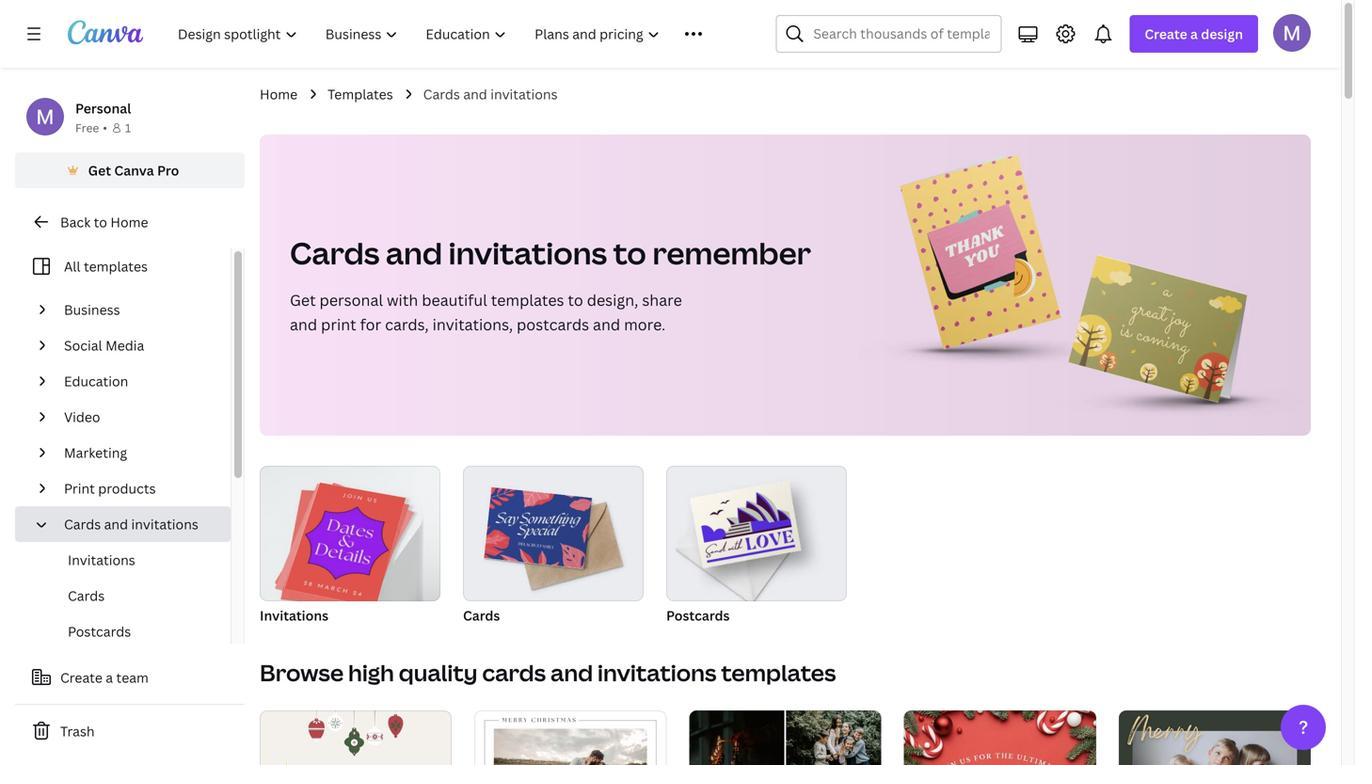 Task type: describe. For each thing, give the bounding box(es) containing it.
green family photo collage christmas holiday postcard image
[[689, 711, 882, 765]]

quality
[[399, 658, 478, 688]]

create for create a team
[[60, 669, 102, 687]]

all
[[64, 257, 80, 275]]

templates link
[[328, 84, 393, 104]]

print
[[64, 480, 95, 497]]

beautiful
[[422, 290, 487, 310]]

cards down the "print"
[[64, 515, 101, 533]]

2 horizontal spatial templates
[[721, 658, 836, 688]]

create a design button
[[1130, 15, 1259, 53]]

browse high quality cards and invitations templates
[[260, 658, 836, 688]]

to inside get personal with beautiful templates to design, share and print for cards, invitations, postcards and more.
[[568, 290, 583, 310]]

back to home link
[[15, 203, 245, 241]]

social media
[[64, 337, 144, 354]]

trash link
[[15, 713, 245, 750]]

more.
[[624, 314, 666, 335]]

Search search field
[[814, 16, 990, 52]]

marketing link
[[56, 435, 219, 471]]

get canva pro
[[88, 161, 179, 179]]

cards up create a team
[[68, 587, 105, 605]]

get for get personal with beautiful templates to design, share and print for cards, invitations, postcards and more.
[[290, 290, 316, 310]]

for
[[360, 314, 381, 335]]

cards and invitations to remember
[[290, 233, 811, 273]]

red & white festive christmas party invitation image
[[904, 711, 1096, 765]]

a for design
[[1191, 25, 1198, 43]]

0 horizontal spatial postcards
[[68, 623, 131, 641]]

create a team
[[60, 669, 149, 687]]

maria williams image
[[1274, 14, 1311, 52]]

canva
[[114, 161, 154, 179]]

share
[[642, 290, 682, 310]]

back to home
[[60, 213, 148, 231]]

invitations link for cards link to the left
[[30, 542, 231, 578]]

pro
[[157, 161, 179, 179]]

cards,
[[385, 314, 429, 335]]

get for get canva pro
[[88, 161, 111, 179]]

get canva pro button
[[15, 152, 245, 188]]

create for create a design
[[1145, 25, 1188, 43]]

all templates
[[64, 257, 148, 275]]

video
[[64, 408, 100, 426]]

education
[[64, 372, 128, 390]]

1 horizontal spatial cards and invitations
[[423, 85, 558, 103]]

products
[[98, 480, 156, 497]]

trash
[[60, 722, 95, 740]]

postcards
[[517, 314, 589, 335]]

design
[[1201, 25, 1243, 43]]

media
[[105, 337, 144, 354]]

social
[[64, 337, 102, 354]]

0 horizontal spatial cards and invitations
[[64, 515, 198, 533]]

cards right the templates link
[[423, 85, 460, 103]]

cards and invitations to remember image
[[859, 135, 1311, 436]]

get personal with beautiful templates to design, share and print for cards, invitations, postcards and more.
[[290, 290, 682, 335]]



Task type: vqa. For each thing, say whether or not it's contained in the screenshot.
Select ownership filter button
no



Task type: locate. For each thing, give the bounding box(es) containing it.
cards up personal
[[290, 233, 380, 273]]

templates up the 'postcards'
[[491, 290, 564, 310]]

invitation image
[[260, 466, 441, 602], [285, 483, 406, 608]]

design,
[[587, 290, 639, 310]]

back
[[60, 213, 91, 231]]

2 vertical spatial templates
[[721, 658, 836, 688]]

create inside button
[[60, 669, 102, 687]]

to right back
[[94, 213, 107, 231]]

invitations,
[[433, 314, 513, 335]]

green gold simple photo handwriting merry christmas holiday card image
[[1119, 710, 1311, 765]]

1 horizontal spatial cards link
[[463, 466, 644, 628]]

to up the 'postcards'
[[568, 290, 583, 310]]

1 vertical spatial a
[[106, 669, 113, 687]]

video link
[[56, 399, 219, 435]]

high
[[348, 658, 394, 688]]

1 horizontal spatial create
[[1145, 25, 1188, 43]]

0 vertical spatial create
[[1145, 25, 1188, 43]]

with
[[387, 290, 418, 310]]

0 vertical spatial a
[[1191, 25, 1198, 43]]

templates up green family photo collage christmas holiday postcard
[[721, 658, 836, 688]]

a left team
[[106, 669, 113, 687]]

card image
[[463, 466, 644, 602], [484, 487, 592, 569]]

1
[[125, 120, 131, 136]]

0 vertical spatial templates
[[84, 257, 148, 275]]

browse
[[260, 658, 344, 688]]

1 vertical spatial to
[[613, 233, 647, 273]]

1 vertical spatial invitations
[[260, 607, 329, 625]]

home link
[[260, 84, 298, 104]]

1 horizontal spatial postcards
[[666, 607, 730, 625]]

0 horizontal spatial invitations link
[[30, 542, 231, 578]]

print products
[[64, 480, 156, 497]]

1 vertical spatial create
[[60, 669, 102, 687]]

invitations link
[[260, 466, 441, 628], [30, 542, 231, 578]]

create a design
[[1145, 25, 1243, 43]]

0 horizontal spatial cards link
[[30, 578, 231, 614]]

remember
[[653, 233, 811, 273]]

1 horizontal spatial get
[[290, 290, 316, 310]]

create a team button
[[15, 659, 245, 697]]

all templates link
[[26, 249, 219, 284]]

None search field
[[776, 15, 1002, 53]]

invitations
[[491, 85, 558, 103], [449, 233, 607, 273], [131, 515, 198, 533], [598, 658, 717, 688]]

postcards
[[666, 607, 730, 625], [68, 623, 131, 641]]

a left design at the top
[[1191, 25, 1198, 43]]

get inside get personal with beautiful templates to design, share and print for cards, invitations, postcards and more.
[[290, 290, 316, 310]]

1 vertical spatial get
[[290, 290, 316, 310]]

1 vertical spatial cards and invitations
[[64, 515, 198, 533]]

red green minimalist christmas party invitation image
[[260, 711, 452, 765]]

postcards link for cards link to the left
[[30, 614, 231, 650]]

2 vertical spatial to
[[568, 290, 583, 310]]

0 horizontal spatial get
[[88, 161, 111, 179]]

business
[[64, 301, 120, 319]]

invitations down print products
[[68, 551, 135, 569]]

a inside dropdown button
[[1191, 25, 1198, 43]]

create left team
[[60, 669, 102, 687]]

1 horizontal spatial to
[[568, 290, 583, 310]]

get left personal
[[290, 290, 316, 310]]

templates
[[328, 85, 393, 103]]

1 vertical spatial home
[[110, 213, 148, 231]]

1 horizontal spatial templates
[[491, 290, 564, 310]]

0 horizontal spatial to
[[94, 213, 107, 231]]

to
[[94, 213, 107, 231], [613, 233, 647, 273], [568, 290, 583, 310]]

a inside button
[[106, 669, 113, 687]]

postcard image
[[666, 466, 847, 602], [691, 481, 802, 569]]

free
[[75, 120, 99, 136]]

•
[[103, 120, 107, 136]]

marketing
[[64, 444, 127, 462]]

1 horizontal spatial home
[[260, 85, 298, 103]]

a
[[1191, 25, 1198, 43], [106, 669, 113, 687]]

0 horizontal spatial postcards link
[[30, 614, 231, 650]]

a for team
[[106, 669, 113, 687]]

create
[[1145, 25, 1188, 43], [60, 669, 102, 687]]

top level navigation element
[[166, 15, 731, 53], [166, 15, 731, 53]]

simple minimalist christmas photo card image
[[475, 710, 667, 765]]

to up design, at the top left
[[613, 233, 647, 273]]

0 horizontal spatial home
[[110, 213, 148, 231]]

and
[[463, 85, 487, 103], [386, 233, 443, 273], [290, 314, 317, 335], [593, 314, 620, 335], [104, 515, 128, 533], [551, 658, 593, 688]]

postcards link
[[666, 466, 847, 628], [30, 614, 231, 650]]

postcards link for cards link to the right
[[666, 466, 847, 628]]

free •
[[75, 120, 107, 136]]

0 vertical spatial cards and invitations
[[423, 85, 558, 103]]

create inside dropdown button
[[1145, 25, 1188, 43]]

personal
[[320, 290, 383, 310]]

0 vertical spatial to
[[94, 213, 107, 231]]

1 horizontal spatial a
[[1191, 25, 1198, 43]]

templates right all
[[84, 257, 148, 275]]

0 horizontal spatial a
[[106, 669, 113, 687]]

1 vertical spatial templates
[[491, 290, 564, 310]]

0 vertical spatial home
[[260, 85, 298, 103]]

0 vertical spatial invitations
[[68, 551, 135, 569]]

personal
[[75, 99, 131, 117]]

cards and invitations
[[423, 85, 558, 103], [64, 515, 198, 533]]

team
[[116, 669, 149, 687]]

education link
[[56, 363, 219, 399]]

cards up cards
[[463, 607, 500, 625]]

get
[[88, 161, 111, 179], [290, 290, 316, 310]]

invitations
[[68, 551, 135, 569], [260, 607, 329, 625]]

create left design at the top
[[1145, 25, 1188, 43]]

home inside back to home 'link'
[[110, 213, 148, 231]]

invitations link for cards link to the right
[[260, 466, 441, 628]]

to inside 'link'
[[94, 213, 107, 231]]

home left the templates link
[[260, 85, 298, 103]]

2 horizontal spatial to
[[613, 233, 647, 273]]

cards link
[[463, 466, 644, 628], [30, 578, 231, 614]]

get inside button
[[88, 161, 111, 179]]

0 horizontal spatial create
[[60, 669, 102, 687]]

social media link
[[56, 328, 219, 363]]

cards
[[423, 85, 460, 103], [290, 233, 380, 273], [64, 515, 101, 533], [68, 587, 105, 605], [463, 607, 500, 625]]

1 horizontal spatial invitations
[[260, 607, 329, 625]]

business link
[[56, 292, 219, 328]]

0 horizontal spatial invitations
[[68, 551, 135, 569]]

print products link
[[56, 471, 219, 506]]

templates inside get personal with beautiful templates to design, share and print for cards, invitations, postcards and more.
[[491, 290, 564, 310]]

1 horizontal spatial postcards link
[[666, 466, 847, 628]]

0 vertical spatial get
[[88, 161, 111, 179]]

home
[[260, 85, 298, 103], [110, 213, 148, 231]]

cards
[[482, 658, 546, 688]]

1 horizontal spatial invitations link
[[260, 466, 441, 628]]

home up all templates link
[[110, 213, 148, 231]]

invitations up browse
[[260, 607, 329, 625]]

print
[[321, 314, 356, 335]]

0 horizontal spatial templates
[[84, 257, 148, 275]]

templates
[[84, 257, 148, 275], [491, 290, 564, 310], [721, 658, 836, 688]]

get left canva
[[88, 161, 111, 179]]



